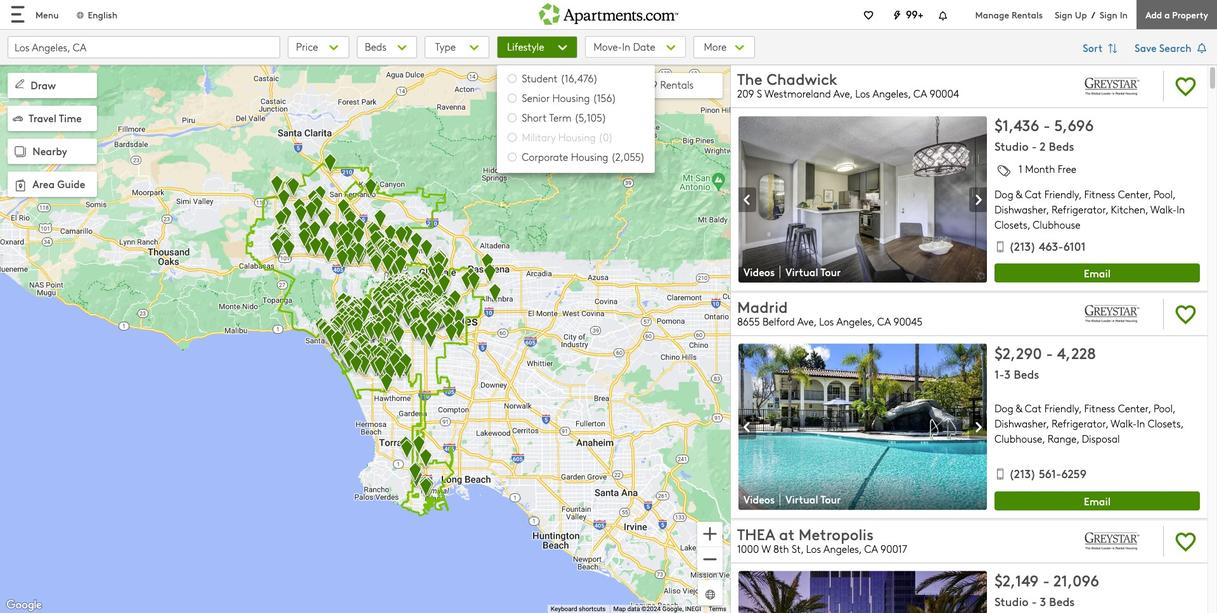 Task type: vqa. For each thing, say whether or not it's contained in the screenshot.
Send
no



Task type: describe. For each thing, give the bounding box(es) containing it.
thea at metropolis 1000 w 8th st, los angeles, ca 90017
[[738, 524, 908, 556]]

2
[[1040, 139, 1046, 154]]

margin image for travel time
[[13, 113, 23, 124]]

(2,055)
[[611, 150, 645, 164]]

nearby
[[33, 144, 67, 158]]

travel
[[29, 111, 56, 125]]

add
[[1146, 8, 1163, 21]]

dog for dog & cat friendly fitness center pool dishwasher refrigerator walk-in closets clubhouse range disposal
[[995, 402, 1014, 416]]

travel time button
[[8, 106, 97, 132]]

guide
[[57, 177, 85, 191]]

in inside the walk-in closets
[[1177, 203, 1186, 216]]

see all results
[[505, 103, 557, 115]]

videos for chadwick
[[744, 266, 775, 279]]

1
[[1019, 163, 1023, 176]]

margin image for draw
[[13, 77, 27, 91]]

student
[[522, 72, 558, 85]]

angeles, inside the chadwick 209 s westmoreland ave, los angeles, ca 90004
[[873, 87, 911, 100]]

tour for chadwick
[[821, 266, 841, 279]]

see
[[505, 103, 519, 115]]

center for kitchen
[[1119, 188, 1149, 201]]

cat for dog & cat friendly fitness center pool dishwasher refrigerator kitchen
[[1026, 188, 1042, 201]]

21,096
[[1054, 570, 1100, 591]]

virtual tour for chadwick
[[786, 266, 841, 279]]

military
[[522, 131, 556, 144]]

satellite view image
[[703, 588, 718, 603]]

save search button
[[1135, 36, 1210, 62]]

ave, inside the chadwick 209 s westmoreland ave, los angeles, ca 90004
[[834, 87, 853, 100]]

virtual for 8655
[[786, 493, 819, 507]]

ca inside thea at metropolis 1000 w 8th st, los angeles, ca 90017
[[865, 543, 878, 556]]

inegi
[[686, 606, 701, 613]]

(213) 463-6101
[[1010, 238, 1086, 254]]

90017
[[881, 543, 908, 556]]

friendly for walk-
[[1045, 402, 1080, 416]]

email for $2,290 - 4,228
[[1085, 494, 1111, 508]]

virtual tour for 8655
[[786, 493, 841, 507]]

google image
[[3, 598, 45, 614]]

(5,105)
[[575, 111, 607, 124]]

(213) 561-6259
[[1010, 466, 1087, 482]]

fitness for kitchen
[[1085, 188, 1116, 201]]

3 inside $2,290 - 4,228 1-3 beds
[[1005, 366, 1011, 382]]

disposal
[[1083, 433, 1121, 446]]

99+
[[907, 7, 924, 21]]

3 inside $2,149 - 21,096 studio - 3 beds
[[1041, 594, 1047, 610]]

student (16,476) senior housing (156) short term (5,105) military housing (0) corporate housing (2,055)
[[522, 72, 645, 164]]

$1,436
[[995, 114, 1040, 135]]

newly renovated diningroom - the chadwick image
[[739, 116, 988, 283]]

sort
[[1084, 41, 1106, 55]]

keyboard
[[551, 606, 578, 613]]

add a property link
[[1137, 0, 1218, 29]]

ca inside the chadwick 209 s westmoreland ave, los angeles, ca 90004
[[914, 87, 927, 100]]

clubhouse inside dog & cat friendly fitness center pool dishwasher refrigerator walk-in closets clubhouse range disposal
[[995, 433, 1043, 446]]

in inside button
[[622, 40, 631, 53]]

$2,290
[[995, 342, 1043, 363]]

in inside the 'manage rentals sign up / sign in'
[[1121, 8, 1128, 21]]

lifestyle button
[[497, 36, 578, 58]]

type
[[435, 40, 456, 53]]

search
[[1160, 41, 1192, 55]]

Location or Point of Interest text field
[[8, 36, 280, 58]]

(16,476)
[[561, 72, 598, 85]]

property
[[1173, 8, 1209, 21]]

studio for $2,149
[[995, 594, 1029, 610]]

rentals for 29,549
[[661, 78, 694, 91]]

- for $2,290
[[1047, 342, 1054, 363]]

move-in date button
[[586, 36, 687, 58]]

$2,149
[[995, 570, 1039, 591]]

cat for dog & cat friendly fitness center pool dishwasher refrigerator walk-in closets clubhouse range disposal
[[1026, 402, 1042, 416]]

manage rentals link
[[976, 8, 1055, 21]]

lifestyle
[[507, 40, 545, 53]]

nearby link
[[8, 139, 97, 165]]

1-
[[995, 366, 1005, 382]]

561-
[[1040, 466, 1062, 482]]

manage
[[976, 8, 1010, 21]]

6101
[[1064, 238, 1086, 254]]

date
[[634, 40, 656, 53]]

type button
[[425, 36, 490, 58]]

area guide
[[33, 177, 85, 191]]

los inside madrid 8655 belford ave, los angeles, ca 90045
[[820, 315, 834, 328]]

save
[[1135, 41, 1157, 55]]

terms link
[[709, 606, 727, 613]]

refrigerator for kitchen
[[1052, 203, 1106, 216]]

fitness for walk-
[[1085, 402, 1116, 416]]

belford
[[763, 315, 795, 328]]

videos link for 8655
[[739, 493, 781, 507]]

margin image for nearby
[[11, 144, 29, 161]]

(213) 463-6101 link
[[995, 238, 1086, 262]]

data
[[628, 606, 640, 613]]

walk- inside dog & cat friendly fitness center pool dishwasher refrigerator walk-in closets clubhouse range disposal
[[1111, 417, 1138, 431]]

more button
[[694, 36, 755, 58]]

move-
[[594, 40, 622, 53]]

area guide button
[[8, 172, 97, 198]]

center for walk-
[[1119, 402, 1149, 416]]

$2,149 - 21,096 studio - 3 beds
[[995, 570, 1100, 610]]

2 vertical spatial housing
[[571, 150, 609, 164]]

price
[[296, 40, 318, 53]]

walk- inside the walk-in closets
[[1151, 203, 1177, 216]]

w
[[762, 543, 771, 556]]

metropolis
[[799, 524, 874, 545]]

$1,436 - 5,696 studio - 2 beds
[[995, 114, 1094, 154]]

time
[[59, 111, 82, 125]]

ca inside madrid 8655 belford ave, los angeles, ca 90045
[[878, 315, 891, 328]]

english link
[[75, 8, 118, 21]]

(213) 561-6259 link
[[995, 466, 1087, 489]]

menu
[[36, 8, 59, 21]]

sign in link
[[1100, 8, 1128, 21]]

travel time
[[29, 111, 82, 125]]

walk-in closets
[[995, 203, 1186, 232]]

pool for dog & cat friendly fitness center pool dishwasher refrigerator kitchen
[[1154, 188, 1173, 201]]

rentals for manage
[[1012, 8, 1043, 21]]

email button for $1,436 - 5,696
[[995, 264, 1201, 283]]

1000
[[738, 543, 759, 556]]

8th
[[774, 543, 790, 556]]

virtual tour link for 8655
[[781, 493, 849, 507]]



Task type: locate. For each thing, give the bounding box(es) containing it.
westmoreland
[[765, 87, 831, 100]]

0 vertical spatial los
[[856, 87, 871, 100]]

refrigerator inside dog & cat friendly fitness center pool dishwasher refrigerator walk-in closets clubhouse range disposal
[[1052, 417, 1106, 431]]

0 vertical spatial &
[[1017, 188, 1023, 201]]

los
[[856, 87, 871, 100], [820, 315, 834, 328], [807, 543, 822, 556]]

madrid
[[738, 296, 788, 317]]

range
[[1048, 433, 1077, 446]]

kitchen
[[1112, 203, 1146, 216]]

- for $2,149
[[1043, 570, 1050, 591]]

& for dog & cat friendly fitness center pool dishwasher refrigerator walk-in closets clubhouse range disposal
[[1017, 402, 1023, 416]]

email button down 6259
[[995, 492, 1201, 511]]

margin image left area
[[11, 177, 29, 195]]

month
[[1026, 163, 1056, 176]]

los right chadwick
[[856, 87, 871, 100]]

margin image
[[13, 77, 27, 91], [13, 113, 23, 124], [11, 144, 29, 161], [11, 177, 29, 195]]

(213) for $1,436 - 5,696
[[1010, 238, 1037, 254]]

29,549
[[627, 78, 658, 91]]

- for $1,436
[[1044, 114, 1051, 135]]

ave, right westmoreland
[[834, 87, 853, 100]]

friendly inside dog & cat friendly fitness center pool dishwasher refrigerator walk-in closets clubhouse range disposal
[[1045, 402, 1080, 416]]

center inside the dog & cat friendly fitness center pool dishwasher refrigerator kitchen
[[1119, 188, 1149, 201]]

1 vertical spatial &
[[1017, 402, 1023, 416]]

1 virtual from the top
[[786, 266, 819, 279]]

virtual up at
[[786, 493, 819, 507]]

virtual tour link up metropolis
[[781, 493, 849, 507]]

dog inside dog & cat friendly fitness center pool dishwasher refrigerator walk-in closets clubhouse range disposal
[[995, 402, 1014, 416]]

draw
[[31, 78, 56, 92]]

keyboard shortcuts
[[551, 606, 606, 613]]

refrigerator
[[1052, 203, 1106, 216], [1052, 417, 1106, 431]]

2 cat from the top
[[1026, 402, 1042, 416]]

refrigerator up 6101
[[1052, 203, 1106, 216]]

pool
[[1154, 188, 1173, 201], [1154, 402, 1173, 416]]

apartments.com logo image
[[539, 0, 679, 24]]

margin image left draw
[[13, 77, 27, 91]]

3
[[1005, 366, 1011, 382], [1041, 594, 1047, 610]]

dog inside the dog & cat friendly fitness center pool dishwasher refrigerator kitchen
[[995, 188, 1014, 201]]

& for dog & cat friendly fitness center pool dishwasher refrigerator kitchen
[[1017, 188, 1023, 201]]

1 videos from the top
[[744, 266, 775, 279]]

sort button
[[1077, 36, 1128, 62]]

2 virtual from the top
[[786, 493, 819, 507]]

dishwasher down 1
[[995, 203, 1047, 216]]

1 vertical spatial dishwasher
[[995, 417, 1047, 431]]

sign left up
[[1055, 8, 1073, 21]]

studio inside $1,436 - 5,696 studio - 2 beds
[[995, 139, 1029, 154]]

los right st,
[[807, 543, 822, 556]]

cat inside dog & cat friendly fitness center pool dishwasher refrigerator walk-in closets clubhouse range disposal
[[1026, 402, 1042, 416]]

angeles, right st,
[[824, 543, 862, 556]]

1 horizontal spatial sign
[[1100, 8, 1118, 21]]

beds inside $2,290 - 4,228 1-3 beds
[[1014, 366, 1040, 382]]

0 vertical spatial walk-
[[1151, 203, 1177, 216]]

greystar real estate partners image up 21,096
[[1070, 524, 1156, 561]]

pool inside the dog & cat friendly fitness center pool dishwasher refrigerator kitchen
[[1154, 188, 1173, 201]]

2 center from the top
[[1119, 402, 1149, 416]]

virtual for chadwick
[[786, 266, 819, 279]]

beds inside button
[[365, 40, 387, 53]]

map data ©2024 google, inegi
[[614, 606, 701, 613]]

0 vertical spatial greystar real estate partners image
[[1070, 68, 1156, 105]]

1 virtual tour link from the top
[[781, 266, 849, 279]]

google,
[[663, 606, 684, 613]]

friendly for kitchen
[[1045, 188, 1080, 201]]

2 fitness from the top
[[1085, 402, 1116, 416]]

beds
[[365, 40, 387, 53], [1049, 139, 1075, 154], [1014, 366, 1040, 382], [1050, 594, 1075, 610]]

0 horizontal spatial ave,
[[798, 315, 817, 328]]

clubhouse
[[1033, 218, 1081, 232], [995, 433, 1043, 446]]

videos up madrid
[[744, 266, 775, 279]]

0 vertical spatial virtual tour
[[786, 266, 841, 279]]

1 fitness from the top
[[1085, 188, 1116, 201]]

- right $2,149 on the right
[[1043, 570, 1050, 591]]

ave,
[[834, 87, 853, 100], [798, 315, 817, 328]]

2 dog from the top
[[995, 402, 1014, 416]]

1 vertical spatial walk-
[[1111, 417, 1138, 431]]

angeles, left 90004
[[873, 87, 911, 100]]

6259
[[1062, 466, 1087, 482]]

2 videos link from the top
[[739, 493, 781, 507]]

1 vertical spatial dog
[[995, 402, 1014, 416]]

email button down 6101
[[995, 264, 1201, 283]]

angeles,
[[873, 87, 911, 100], [837, 315, 875, 328], [824, 543, 862, 556]]

virtual
[[786, 266, 819, 279], [786, 493, 819, 507]]

2 vertical spatial ca
[[865, 543, 878, 556]]

fitness up disposal
[[1085, 402, 1116, 416]]

1 vertical spatial ave,
[[798, 315, 817, 328]]

2 virtual tour link from the top
[[781, 493, 849, 507]]

rentals right "manage"
[[1012, 8, 1043, 21]]

1 vertical spatial cat
[[1026, 402, 1042, 416]]

1 vertical spatial pool
[[1154, 402, 1173, 416]]

2 sign from the left
[[1100, 8, 1118, 21]]

2 videos from the top
[[744, 493, 775, 507]]

1 tour from the top
[[821, 266, 841, 279]]

0 vertical spatial clubhouse
[[1033, 218, 1081, 232]]

0 vertical spatial virtual tour link
[[781, 266, 849, 279]]

1 vertical spatial videos
[[744, 493, 775, 507]]

0 vertical spatial email
[[1085, 267, 1111, 281]]

cat down $2,290 - 4,228 1-3 beds at the bottom right of the page
[[1026, 402, 1042, 416]]

1 refrigerator from the top
[[1052, 203, 1106, 216]]

studio for $1,436
[[995, 139, 1029, 154]]

studio down $1,436
[[995, 139, 1029, 154]]

0 vertical spatial ca
[[914, 87, 927, 100]]

greystar real estate partners image
[[1070, 68, 1156, 105], [1070, 296, 1156, 333], [1070, 524, 1156, 561]]

463-
[[1040, 238, 1064, 254]]

0 vertical spatial (213)
[[1010, 238, 1037, 254]]

ave, inside madrid 8655 belford ave, los angeles, ca 90045
[[798, 315, 817, 328]]

center up disposal
[[1119, 402, 1149, 416]]

ca left 90004
[[914, 87, 927, 100]]

1 email from the top
[[1085, 267, 1111, 281]]

2 email button from the top
[[995, 492, 1201, 511]]

1 vertical spatial virtual tour link
[[781, 493, 849, 507]]

sign
[[1055, 8, 1073, 21], [1100, 8, 1118, 21]]

& down 1
[[1017, 188, 1023, 201]]

1 vertical spatial los
[[820, 315, 834, 328]]

1 horizontal spatial ave,
[[834, 87, 853, 100]]

dishwasher inside the dog & cat friendly fitness center pool dishwasher refrigerator kitchen
[[995, 203, 1047, 216]]

los inside thea at metropolis 1000 w 8th st, los angeles, ca 90017
[[807, 543, 822, 556]]

0 vertical spatial friendly
[[1045, 188, 1080, 201]]

center inside dog & cat friendly fitness center pool dishwasher refrigerator walk-in closets clubhouse range disposal
[[1119, 402, 1149, 416]]

closets inside dog & cat friendly fitness center pool dishwasher refrigerator walk-in closets clubhouse range disposal
[[1149, 417, 1181, 431]]

1 friendly from the top
[[1045, 188, 1080, 201]]

2 virtual tour from the top
[[786, 493, 841, 507]]

2 refrigerator from the top
[[1052, 417, 1106, 431]]

2 vertical spatial los
[[807, 543, 822, 556]]

friendly inside the dog & cat friendly fitness center pool dishwasher refrigerator kitchen
[[1045, 188, 1080, 201]]

& inside the dog & cat friendly fitness center pool dishwasher refrigerator kitchen
[[1017, 188, 1023, 201]]

margin image inside area guide button
[[11, 177, 29, 195]]

0 vertical spatial angeles,
[[873, 87, 911, 100]]

0 horizontal spatial 3
[[1005, 366, 1011, 382]]

tour up madrid 8655 belford ave, los angeles, ca 90045
[[821, 266, 841, 279]]

- left 4,228
[[1047, 342, 1054, 363]]

virtual tour up madrid 8655 belford ave, los angeles, ca 90045
[[786, 266, 841, 279]]

5,696
[[1055, 114, 1094, 135]]

greystar real estate partners image for $2,290 - 4,228
[[1070, 296, 1156, 333]]

greystar real estate partners image down sort button
[[1070, 68, 1156, 105]]

rentals inside the 'manage rentals sign up / sign in'
[[1012, 8, 1043, 21]]

1 vertical spatial email
[[1085, 494, 1111, 508]]

2 & from the top
[[1017, 402, 1023, 416]]

fitness inside the dog & cat friendly fitness center pool dishwasher refrigerator kitchen
[[1085, 188, 1116, 201]]

29,549 rentals
[[627, 78, 694, 91]]

friendly down free at the right top
[[1045, 188, 1080, 201]]

ca left the 90045
[[878, 315, 891, 328]]

housing down (16,476)
[[553, 91, 590, 105]]

/
[[1092, 8, 1096, 21]]

studio inside $2,149 - 21,096 studio - 3 beds
[[995, 594, 1029, 610]]

housing down (5,105)
[[559, 131, 596, 144]]

(213) left 463-
[[1010, 238, 1037, 254]]

studio down $2,149 on the right
[[995, 594, 1029, 610]]

beds inside $2,149 - 21,096 studio - 3 beds
[[1050, 594, 1075, 610]]

1 vertical spatial fitness
[[1085, 402, 1116, 416]]

videos for 8655
[[744, 493, 775, 507]]

center up kitchen
[[1119, 188, 1149, 201]]

0 vertical spatial pool
[[1154, 188, 1173, 201]]

1 (213) from the top
[[1010, 238, 1037, 254]]

housing down (0)
[[571, 150, 609, 164]]

1 vertical spatial videos link
[[739, 493, 781, 507]]

email down 6259
[[1085, 494, 1111, 508]]

0 vertical spatial dog
[[995, 188, 1014, 201]]

virtual up madrid 8655 belford ave, los angeles, ca 90045
[[786, 266, 819, 279]]

- down $2,149 on the right
[[1032, 594, 1038, 610]]

1 vertical spatial friendly
[[1045, 402, 1080, 416]]

refrigerator up range
[[1052, 417, 1106, 431]]

4,228
[[1058, 342, 1097, 363]]

0 vertical spatial videos
[[744, 266, 775, 279]]

0 horizontal spatial closets
[[995, 218, 1028, 232]]

1 & from the top
[[1017, 188, 1023, 201]]

fitness
[[1085, 188, 1116, 201], [1085, 402, 1116, 416]]

margin image inside nearby 'link'
[[11, 144, 29, 161]]

corporate
[[522, 150, 569, 164]]

1 vertical spatial virtual tour
[[786, 493, 841, 507]]

1 studio from the top
[[995, 139, 1029, 154]]

1 vertical spatial center
[[1119, 402, 1149, 416]]

greystar real estate partners image up 4,228
[[1070, 296, 1156, 333]]

cat inside the dog & cat friendly fitness center pool dishwasher refrigerator kitchen
[[1026, 188, 1042, 201]]

2 pool from the top
[[1154, 402, 1173, 416]]

placard image image
[[739, 188, 757, 213], [970, 188, 988, 213], [739, 416, 757, 441], [970, 416, 988, 441]]

1 vertical spatial email button
[[995, 492, 1201, 511]]

0 horizontal spatial rentals
[[661, 78, 694, 91]]

2 greystar real estate partners image from the top
[[1070, 296, 1156, 333]]

area
[[33, 177, 55, 191]]

margin image inside draw 'button'
[[13, 77, 27, 91]]

dishwasher inside dog & cat friendly fitness center pool dishwasher refrigerator walk-in closets clubhouse range disposal
[[995, 417, 1047, 431]]

email button for $2,290 - 4,228
[[995, 492, 1201, 511]]

draw button
[[8, 73, 97, 99]]

english
[[88, 8, 118, 21]]

0 vertical spatial videos link
[[739, 266, 781, 279]]

sign up link
[[1055, 8, 1088, 21]]

greystar real estate partners image for $1,436 - 5,696
[[1070, 68, 1156, 105]]

- up 2
[[1044, 114, 1051, 135]]

price button
[[288, 36, 349, 58]]

dishwasher for dog & cat friendly fitness center pool dishwasher refrigerator kitchen
[[995, 203, 1047, 216]]

0 vertical spatial center
[[1119, 188, 1149, 201]]

2 (213) from the top
[[1010, 466, 1037, 482]]

(213) left 561-
[[1010, 466, 1037, 482]]

dog for dog & cat friendly fitness center pool dishwasher refrigerator kitchen
[[995, 188, 1014, 201]]

beds down the $2,290
[[1014, 366, 1040, 382]]

90004
[[930, 87, 960, 100]]

angeles, left the 90045
[[837, 315, 875, 328]]

(213) for $2,290 - 4,228
[[1010, 466, 1037, 482]]

(156)
[[593, 91, 617, 105]]

1 vertical spatial housing
[[559, 131, 596, 144]]

&
[[1017, 188, 1023, 201], [1017, 402, 1023, 416]]

s
[[757, 87, 763, 100]]

fitness up the walk-in closets
[[1085, 188, 1116, 201]]

1 virtual tour from the top
[[786, 266, 841, 279]]

angeles, inside thea at metropolis 1000 w 8th st, los angeles, ca 90017
[[824, 543, 862, 556]]

terms
[[709, 606, 727, 613]]

1 center from the top
[[1119, 188, 1149, 201]]

email down 6101
[[1085, 267, 1111, 281]]

1 videos link from the top
[[739, 266, 781, 279]]

1 vertical spatial (213)
[[1010, 466, 1037, 482]]

1 vertical spatial greystar real estate partners image
[[1070, 296, 1156, 333]]

manage rentals sign up / sign in
[[976, 8, 1128, 21]]

walk- right kitchen
[[1151, 203, 1177, 216]]

ave, right the belford
[[798, 315, 817, 328]]

90045
[[894, 315, 923, 328]]

virtual tour up thea at metropolis 1000 w 8th st, los angeles, ca 90017
[[786, 493, 841, 507]]

tour for 8655
[[821, 493, 841, 507]]

(213)
[[1010, 238, 1037, 254], [1010, 466, 1037, 482]]

videos link for chadwick
[[739, 266, 781, 279]]

1 horizontal spatial closets
[[1149, 417, 1181, 431]]

closets inside the walk-in closets
[[995, 218, 1028, 232]]

2 friendly from the top
[[1045, 402, 1080, 416]]

1 greystar real estate partners image from the top
[[1070, 68, 1156, 105]]

studio
[[995, 139, 1029, 154], [995, 594, 1029, 610]]

0 vertical spatial housing
[[553, 91, 590, 105]]

videos link up madrid
[[739, 266, 781, 279]]

2 tour from the top
[[821, 493, 841, 507]]

dishwasher for dog & cat friendly fitness center pool dishwasher refrigerator walk-in closets clubhouse range disposal
[[995, 417, 1047, 431]]

friendly up range
[[1045, 402, 1080, 416]]

- inside $2,290 - 4,228 1-3 beds
[[1047, 342, 1054, 363]]

1 vertical spatial virtual
[[786, 493, 819, 507]]

email button
[[995, 264, 1201, 283], [995, 492, 1201, 511]]

clubhouse left range
[[995, 433, 1043, 446]]

tour
[[821, 266, 841, 279], [821, 493, 841, 507]]

& inside dog & cat friendly fitness center pool dishwasher refrigerator walk-in closets clubhouse range disposal
[[1017, 402, 1023, 416]]

1 horizontal spatial 3
[[1041, 594, 1047, 610]]

1 cat from the top
[[1026, 188, 1042, 201]]

0 horizontal spatial walk-
[[1111, 417, 1138, 431]]

1 vertical spatial refrigerator
[[1052, 417, 1106, 431]]

0 vertical spatial virtual
[[786, 266, 819, 279]]

pool inside dog & cat friendly fitness center pool dishwasher refrigerator walk-in closets clubhouse range disposal
[[1154, 402, 1173, 416]]

2 vertical spatial greystar real estate partners image
[[1070, 524, 1156, 561]]

0 vertical spatial fitness
[[1085, 188, 1116, 201]]

dishwasher down the 1-
[[995, 417, 1047, 431]]

1 vertical spatial studio
[[995, 594, 1029, 610]]

1 horizontal spatial walk-
[[1151, 203, 1177, 216]]

- left 2
[[1032, 139, 1038, 154]]

clubhouse up 463-
[[1033, 218, 1081, 232]]

menu button
[[0, 0, 69, 29]]

0 vertical spatial dishwasher
[[995, 203, 1047, 216]]

1 vertical spatial rentals
[[661, 78, 694, 91]]

beds inside $1,436 - 5,696 studio - 2 beds
[[1049, 139, 1075, 154]]

0 vertical spatial 3
[[1005, 366, 1011, 382]]

1 horizontal spatial rentals
[[1012, 8, 1043, 21]]

building photo - madrid image
[[739, 344, 988, 511]]

housing
[[553, 91, 590, 105], [559, 131, 596, 144], [571, 150, 609, 164]]

beds right the price button
[[365, 40, 387, 53]]

$2,290 - 4,228 1-3 beds
[[995, 342, 1097, 382]]

1 vertical spatial closets
[[1149, 417, 1181, 431]]

ca left the 90017
[[865, 543, 878, 556]]

0 vertical spatial rentals
[[1012, 8, 1043, 21]]

0 vertical spatial closets
[[995, 218, 1028, 232]]

thea
[[738, 524, 775, 545]]

2 vertical spatial angeles,
[[824, 543, 862, 556]]

fitness inside dog & cat friendly fitness center pool dishwasher refrigerator walk-in closets clubhouse range disposal
[[1085, 402, 1116, 416]]

1 dog from the top
[[995, 188, 1014, 201]]

beds down 21,096
[[1050, 594, 1075, 610]]

friendly
[[1045, 188, 1080, 201], [1045, 402, 1080, 416]]

term
[[549, 111, 572, 124]]

1 vertical spatial tour
[[821, 493, 841, 507]]

virtual tour link
[[781, 266, 849, 279], [781, 493, 849, 507]]

2 studio from the top
[[995, 594, 1029, 610]]

email
[[1085, 267, 1111, 281], [1085, 494, 1111, 508]]

1 vertical spatial angeles,
[[837, 315, 875, 328]]

1 vertical spatial 3
[[1041, 594, 1047, 610]]

cat down month
[[1026, 188, 1042, 201]]

margin image left "nearby"
[[11, 144, 29, 161]]

beds right 2
[[1049, 139, 1075, 154]]

sign right /
[[1100, 8, 1118, 21]]

2 email from the top
[[1085, 494, 1111, 508]]

0 vertical spatial tour
[[821, 266, 841, 279]]

building photo - thea at metropolis image
[[739, 572, 988, 614]]

margin image inside travel time button
[[13, 113, 23, 124]]

1 email button from the top
[[995, 264, 1201, 283]]

0 vertical spatial email button
[[995, 264, 1201, 283]]

& down $2,290 - 4,228 1-3 beds at the bottom right of the page
[[1017, 402, 1023, 416]]

refrigerator inside the dog & cat friendly fitness center pool dishwasher refrigerator kitchen
[[1052, 203, 1106, 216]]

virtual tour
[[786, 266, 841, 279], [786, 493, 841, 507]]

virtual tour link up madrid 8655 belford ave, los angeles, ca 90045
[[781, 266, 849, 279]]

los right the belford
[[820, 315, 834, 328]]

209
[[738, 87, 755, 100]]

rentals right 29,549
[[661, 78, 694, 91]]

1 pool from the top
[[1154, 188, 1173, 201]]

los inside the chadwick 209 s westmoreland ave, los angeles, ca 90004
[[856, 87, 871, 100]]

margin image left the travel
[[13, 113, 23, 124]]

in inside dog & cat friendly fitness center pool dishwasher refrigerator walk-in closets clubhouse range disposal
[[1138, 417, 1146, 431]]

dishwasher
[[995, 203, 1047, 216], [995, 417, 1047, 431]]

videos up thea
[[744, 493, 775, 507]]

1 dishwasher from the top
[[995, 203, 1047, 216]]

madrid 8655 belford ave, los angeles, ca 90045
[[738, 296, 923, 328]]

the chadwick 209 s westmoreland ave, los angeles, ca 90004
[[738, 68, 960, 100]]

the
[[738, 68, 763, 89]]

map
[[614, 606, 626, 613]]

refrigerator for walk-
[[1052, 417, 1106, 431]]

walk- up disposal
[[1111, 417, 1138, 431]]

senior
[[522, 91, 550, 105]]

more
[[704, 40, 730, 53]]

angeles, inside madrid 8655 belford ave, los angeles, ca 90045
[[837, 315, 875, 328]]

pool for dog & cat friendly fitness center pool dishwasher refrigerator walk-in closets clubhouse range disposal
[[1154, 402, 1173, 416]]

0 horizontal spatial sign
[[1055, 8, 1073, 21]]

tour up metropolis
[[821, 493, 841, 507]]

email for $1,436 - 5,696
[[1085, 267, 1111, 281]]

0 vertical spatial ave,
[[834, 87, 853, 100]]

a
[[1165, 8, 1171, 21]]

all
[[521, 103, 530, 115]]

1 vertical spatial clubhouse
[[995, 433, 1043, 446]]

map region
[[0, 19, 823, 614]]

free
[[1058, 163, 1077, 176]]

3 greystar real estate partners image from the top
[[1070, 524, 1156, 561]]

at
[[780, 524, 795, 545]]

virtual tour link for chadwick
[[781, 266, 849, 279]]

st,
[[792, 543, 804, 556]]

0 vertical spatial refrigerator
[[1052, 203, 1106, 216]]

margin image for area guide
[[11, 177, 29, 195]]

1 vertical spatial ca
[[878, 315, 891, 328]]

keyboard shortcuts button
[[551, 606, 606, 614]]

videos link up thea
[[739, 493, 781, 507]]

1 sign from the left
[[1055, 8, 1073, 21]]

0 vertical spatial cat
[[1026, 188, 1042, 201]]

0 vertical spatial studio
[[995, 139, 1029, 154]]

2 dishwasher from the top
[[995, 417, 1047, 431]]



